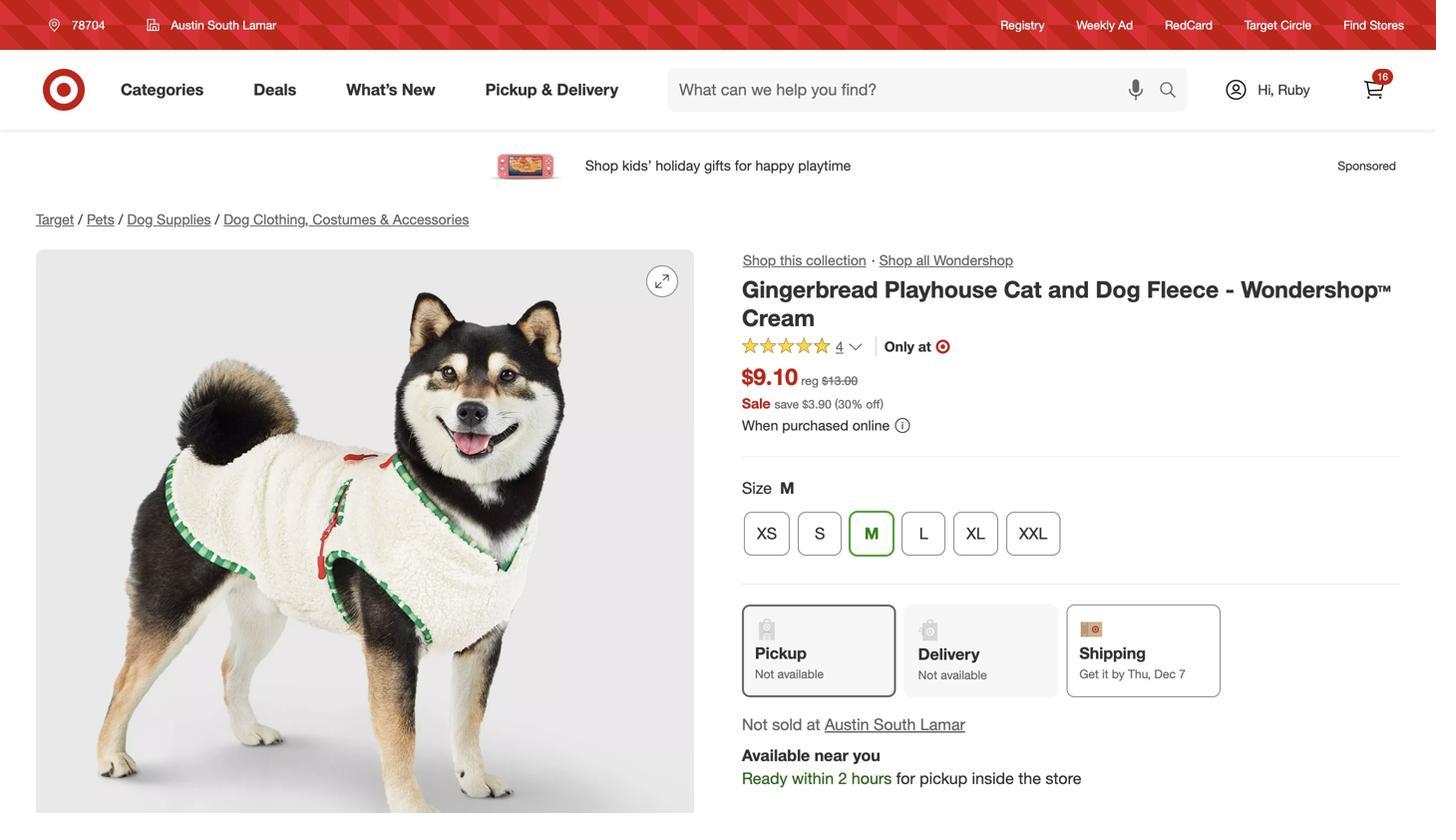 Task type: vqa. For each thing, say whether or not it's contained in the screenshot.
Isle
no



Task type: locate. For each thing, give the bounding box(es) containing it.
m left l
[[865, 524, 879, 543]]

78704
[[72, 17, 105, 32]]

target
[[1245, 17, 1278, 32], [36, 211, 74, 228]]

0 horizontal spatial austin
[[171, 17, 204, 32]]

$9.10
[[742, 363, 798, 391]]

1 vertical spatial &
[[380, 211, 389, 228]]

1 vertical spatial delivery
[[919, 645, 980, 664]]

available inside delivery not available
[[941, 667, 987, 682]]

ad
[[1119, 17, 1134, 32]]

not up sold
[[755, 666, 775, 681]]

0 vertical spatial south
[[208, 17, 239, 32]]

pickup inside 'link'
[[486, 80, 537, 99]]

0 vertical spatial target
[[1245, 17, 1278, 32]]

redcard
[[1165, 17, 1213, 32]]

accessories
[[393, 211, 469, 228]]

0 horizontal spatial south
[[208, 17, 239, 32]]

0 horizontal spatial at
[[807, 715, 821, 734]]

1 vertical spatial austin
[[825, 715, 870, 734]]

0 horizontal spatial pickup
[[486, 80, 537, 99]]

shop for shop all wondershop
[[880, 251, 913, 269]]

by
[[1112, 666, 1125, 681]]

at
[[919, 338, 932, 355], [807, 715, 821, 734]]

m link
[[850, 512, 894, 556]]

/
[[78, 211, 83, 228], [118, 211, 123, 228], [215, 211, 220, 228]]

1 vertical spatial pickup
[[755, 644, 807, 663]]

78704 button
[[36, 7, 126, 43]]

off
[[866, 396, 881, 411]]

pickup right new
[[486, 80, 537, 99]]

online
[[853, 416, 890, 434]]

at right 'only'
[[919, 338, 932, 355]]

registry
[[1001, 17, 1045, 32]]

austin up categories link
[[171, 17, 204, 32]]

near
[[815, 746, 849, 765]]

m right size
[[780, 479, 795, 498]]

at right sold
[[807, 715, 821, 734]]

pickup inside pickup not available
[[755, 644, 807, 663]]

dog supplies link
[[127, 211, 211, 228]]

pets link
[[87, 211, 114, 228]]

0 vertical spatial &
[[542, 80, 553, 99]]

south inside dropdown button
[[208, 17, 239, 32]]

1 shop from the left
[[743, 251, 776, 269]]

available inside pickup not available
[[778, 666, 824, 681]]

austin up near
[[825, 715, 870, 734]]

search
[[1150, 82, 1198, 101]]

0 horizontal spatial /
[[78, 211, 83, 228]]

2 shop from the left
[[880, 251, 913, 269]]

dog
[[127, 211, 153, 228], [224, 211, 250, 228], [1096, 275, 1141, 303]]

s link
[[798, 512, 842, 556]]

new
[[402, 80, 436, 99]]

0 horizontal spatial delivery
[[557, 80, 619, 99]]

dog right and
[[1096, 275, 1141, 303]]

0 horizontal spatial target
[[36, 211, 74, 228]]

m
[[780, 479, 795, 498], [865, 524, 879, 543]]

1 horizontal spatial delivery
[[919, 645, 980, 664]]

target circle link
[[1245, 16, 1312, 33]]

pickup & delivery link
[[469, 68, 644, 112]]

austin south lamar
[[171, 17, 276, 32]]

2 horizontal spatial dog
[[1096, 275, 1141, 303]]

xs link
[[744, 512, 790, 556]]

you
[[853, 746, 881, 765]]

south up you
[[874, 715, 916, 734]]

delivery
[[557, 80, 619, 99], [919, 645, 980, 664]]

0 vertical spatial pickup
[[486, 80, 537, 99]]

%
[[852, 396, 863, 411]]

what's new
[[346, 80, 436, 99]]

dog right pets
[[127, 211, 153, 228]]

sale
[[742, 394, 771, 412]]

shop this collection link
[[742, 249, 868, 271]]

/ right pets link
[[118, 211, 123, 228]]

1 vertical spatial lamar
[[921, 715, 966, 734]]

dog left clothing, on the top left
[[224, 211, 250, 228]]

available up austin south lamar button
[[941, 667, 987, 682]]

0 vertical spatial m
[[780, 479, 795, 498]]

1 horizontal spatial target
[[1245, 17, 1278, 32]]

lamar up available near you ready within 2 hours for pickup inside the store on the right bottom of the page
[[921, 715, 966, 734]]

the
[[1019, 769, 1042, 788]]

not up austin south lamar button
[[919, 667, 938, 682]]

fleece
[[1147, 275, 1219, 303]]

playhouse
[[885, 275, 998, 303]]

target link
[[36, 211, 74, 228]]

group
[[740, 477, 1401, 564]]

)
[[881, 396, 884, 411]]

shop this collection
[[743, 251, 867, 269]]

target for target / pets / dog supplies / dog clothing, costumes & accessories
[[36, 211, 74, 228]]

ready
[[742, 769, 788, 788]]

reg
[[801, 373, 819, 388]]

1 horizontal spatial pickup
[[755, 644, 807, 663]]

0 horizontal spatial available
[[778, 666, 824, 681]]

1 horizontal spatial &
[[542, 80, 553, 99]]

30
[[838, 396, 852, 411]]

get
[[1080, 666, 1099, 681]]

pickup & delivery
[[486, 80, 619, 99]]

0 horizontal spatial shop
[[743, 251, 776, 269]]

gingerbread
[[742, 275, 878, 303]]

lamar up deals
[[243, 17, 276, 32]]

shop left all
[[880, 251, 913, 269]]

circle
[[1281, 17, 1312, 32]]

target for target circle
[[1245, 17, 1278, 32]]

not inside pickup not available
[[755, 666, 775, 681]]

what's new link
[[329, 68, 461, 112]]

pickup up sold
[[755, 644, 807, 663]]

find
[[1344, 17, 1367, 32]]

xs
[[757, 524, 777, 543]]

south up deals link in the left top of the page
[[208, 17, 239, 32]]

not
[[755, 666, 775, 681], [919, 667, 938, 682], [742, 715, 768, 734]]

dog inside 'gingerbread playhouse cat and dog fleece - wondershop™ cream'
[[1096, 275, 1141, 303]]

0 vertical spatial lamar
[[243, 17, 276, 32]]

2 / from the left
[[118, 211, 123, 228]]

1 horizontal spatial available
[[941, 667, 987, 682]]

0 vertical spatial delivery
[[557, 80, 619, 99]]

cream
[[742, 304, 815, 332]]

1 vertical spatial m
[[865, 524, 879, 543]]

target left circle
[[1245, 17, 1278, 32]]

$
[[803, 396, 809, 411]]

austin
[[171, 17, 204, 32], [825, 715, 870, 734]]

wondershop™
[[1241, 275, 1392, 303]]

weekly ad link
[[1077, 16, 1134, 33]]

available
[[778, 666, 824, 681], [941, 667, 987, 682]]

&
[[542, 80, 553, 99], [380, 211, 389, 228]]

not inside delivery not available
[[919, 667, 938, 682]]

dog for target
[[127, 211, 153, 228]]

1 horizontal spatial m
[[865, 524, 879, 543]]

target left pets link
[[36, 211, 74, 228]]

/ right supplies
[[215, 211, 220, 228]]

/ left pets link
[[78, 211, 83, 228]]

target circle
[[1245, 17, 1312, 32]]

3 / from the left
[[215, 211, 220, 228]]

1 horizontal spatial at
[[919, 338, 932, 355]]

xl link
[[954, 512, 999, 556]]

0 horizontal spatial dog
[[127, 211, 153, 228]]

delivery inside 'link'
[[557, 80, 619, 99]]

shop
[[743, 251, 776, 269], [880, 251, 913, 269]]

shop left this
[[743, 251, 776, 269]]

1 horizontal spatial shop
[[880, 251, 913, 269]]

4
[[836, 338, 844, 355]]

l
[[920, 524, 928, 543]]

1 horizontal spatial south
[[874, 715, 916, 734]]

lamar inside dropdown button
[[243, 17, 276, 32]]

1 vertical spatial target
[[36, 211, 74, 228]]

available up sold
[[778, 666, 824, 681]]

2 horizontal spatial /
[[215, 211, 220, 228]]

1 horizontal spatial /
[[118, 211, 123, 228]]

target / pets / dog supplies / dog clothing, costumes & accessories
[[36, 211, 469, 228]]

pickup for not
[[755, 644, 807, 663]]

0 horizontal spatial lamar
[[243, 17, 276, 32]]

xxl link
[[1006, 512, 1061, 556]]

0 vertical spatial austin
[[171, 17, 204, 32]]

1 horizontal spatial lamar
[[921, 715, 966, 734]]

pets
[[87, 211, 114, 228]]

within
[[792, 769, 834, 788]]

when
[[742, 416, 779, 434]]

clothing,
[[253, 211, 309, 228]]

0 vertical spatial at
[[919, 338, 932, 355]]

pickup
[[486, 80, 537, 99], [755, 644, 807, 663]]



Task type: describe. For each thing, give the bounding box(es) containing it.
m inside 'link'
[[865, 524, 879, 543]]

1 vertical spatial at
[[807, 715, 821, 734]]

weekly ad
[[1077, 17, 1134, 32]]

categories link
[[104, 68, 229, 112]]

shipping
[[1080, 644, 1146, 663]]

not left sold
[[742, 715, 768, 734]]

all
[[917, 251, 930, 269]]

austin inside dropdown button
[[171, 17, 204, 32]]

it
[[1103, 666, 1109, 681]]

austin south lamar button
[[134, 7, 289, 43]]

dog for gingerbread
[[1096, 275, 1141, 303]]

hi,
[[1258, 81, 1275, 98]]

ruby
[[1279, 81, 1311, 98]]

stores
[[1370, 17, 1405, 32]]

size
[[742, 479, 772, 498]]

registry link
[[1001, 16, 1045, 33]]

group containing size
[[740, 477, 1401, 564]]

purchased
[[782, 416, 849, 434]]

1 / from the left
[[78, 211, 83, 228]]

find stores
[[1344, 17, 1405, 32]]

-
[[1226, 275, 1235, 303]]

xl
[[967, 524, 986, 543]]

$13.00
[[822, 373, 858, 388]]

search button
[[1150, 68, 1198, 116]]

16
[[1378, 70, 1389, 83]]

collection
[[806, 251, 867, 269]]

wondershop
[[934, 251, 1014, 269]]

dec
[[1155, 666, 1176, 681]]

0 horizontal spatial &
[[380, 211, 389, 228]]

(
[[835, 396, 838, 411]]

supplies
[[157, 211, 211, 228]]

only
[[885, 338, 915, 355]]

pickup for &
[[486, 80, 537, 99]]

not for delivery
[[919, 667, 938, 682]]

4 link
[[742, 337, 864, 360]]

shipping get it by thu, dec 7
[[1080, 644, 1186, 681]]

hi, ruby
[[1258, 81, 1311, 98]]

1 horizontal spatial dog
[[224, 211, 250, 228]]

hours
[[852, 769, 892, 788]]

available for pickup
[[778, 666, 824, 681]]

delivery not available
[[919, 645, 987, 682]]

gingerbread playhouse cat and dog fleece - wondershop™ cream, 1 of 8 image
[[36, 249, 694, 813]]

dog clothing, costumes & accessories link
[[224, 211, 469, 228]]

delivery inside delivery not available
[[919, 645, 980, 664]]

s
[[815, 524, 825, 543]]

size m
[[742, 479, 795, 498]]

gingerbread playhouse cat and dog fleece - wondershop™ cream
[[742, 275, 1392, 332]]

advertisement region
[[20, 142, 1417, 190]]

save
[[775, 396, 799, 411]]

deals
[[254, 80, 297, 99]]

1 horizontal spatial austin
[[825, 715, 870, 734]]

2
[[839, 769, 847, 788]]

1 vertical spatial south
[[874, 715, 916, 734]]

available
[[742, 746, 810, 765]]

when purchased online
[[742, 416, 890, 434]]

available near you ready within 2 hours for pickup inside the store
[[742, 746, 1082, 788]]

16 link
[[1353, 68, 1397, 112]]

not for pickup
[[755, 666, 775, 681]]

not sold at austin south lamar
[[742, 715, 966, 734]]

xxl
[[1019, 524, 1048, 543]]

pickup
[[920, 769, 968, 788]]

available for delivery
[[941, 667, 987, 682]]

shop for shop this collection
[[743, 251, 776, 269]]

this
[[780, 251, 803, 269]]

store
[[1046, 769, 1082, 788]]

what's
[[346, 80, 397, 99]]

0 horizontal spatial m
[[780, 479, 795, 498]]

thu,
[[1128, 666, 1151, 681]]

7
[[1180, 666, 1186, 681]]

for
[[897, 769, 916, 788]]

pickup not available
[[755, 644, 824, 681]]

l link
[[902, 512, 946, 556]]

find stores link
[[1344, 16, 1405, 33]]

3.90
[[809, 396, 832, 411]]

weekly
[[1077, 17, 1115, 32]]

categories
[[121, 80, 204, 99]]

only at
[[885, 338, 932, 355]]

& inside 'link'
[[542, 80, 553, 99]]

What can we help you find? suggestions appear below search field
[[667, 68, 1164, 112]]

redcard link
[[1165, 16, 1213, 33]]

sold
[[772, 715, 803, 734]]

shop all wondershop
[[880, 251, 1014, 269]]



